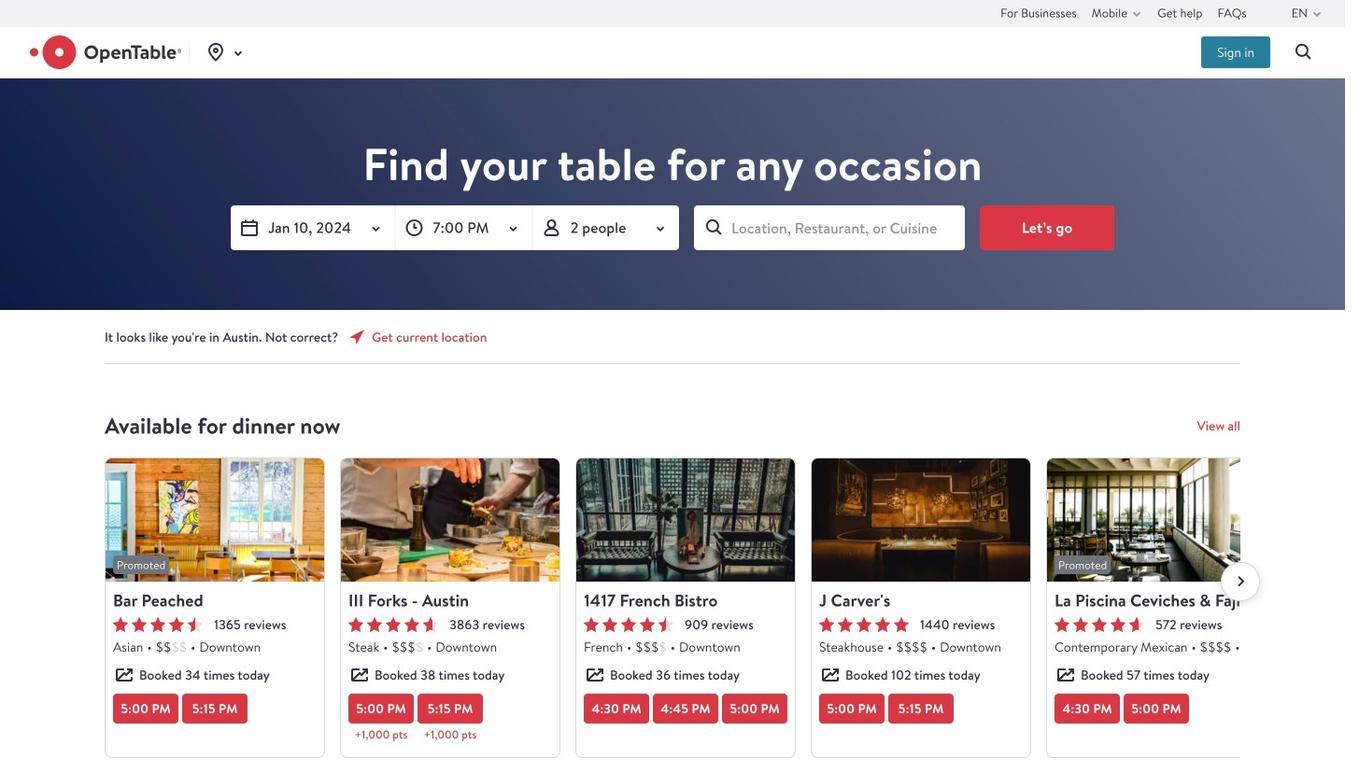 Task type: vqa. For each thing, say whether or not it's contained in the screenshot.
"OpenTable logo"
yes



Task type: describe. For each thing, give the bounding box(es) containing it.
1 4.8 stars image from the left
[[348, 617, 438, 632]]

opentable logo image
[[30, 35, 181, 69]]

4.9 stars image
[[819, 617, 909, 632]]

2 4.8 stars image from the left
[[1055, 617, 1144, 632]]

a photo of la piscina ceviches & fajitas restaurant image
[[1047, 459, 1266, 582]]

a photo of bar peached restaurant image
[[106, 459, 324, 582]]



Task type: locate. For each thing, give the bounding box(es) containing it.
a photo of j carver's restaurant image
[[812, 459, 1030, 582]]

a photo of iii forks - austin restaurant image
[[341, 459, 560, 582]]

4.6 stars image
[[113, 617, 203, 632]]

None field
[[694, 206, 965, 250]]

Please input a Location, Restaurant or Cuisine field
[[694, 206, 965, 250]]

a photo of 1417 french bistro restaurant image
[[576, 459, 795, 582]]

0 horizontal spatial 4.8 stars image
[[348, 617, 438, 632]]

4.8 stars image
[[348, 617, 438, 632], [1055, 617, 1144, 632]]

4.5 stars image
[[584, 617, 674, 632]]

1 horizontal spatial 4.8 stars image
[[1055, 617, 1144, 632]]



